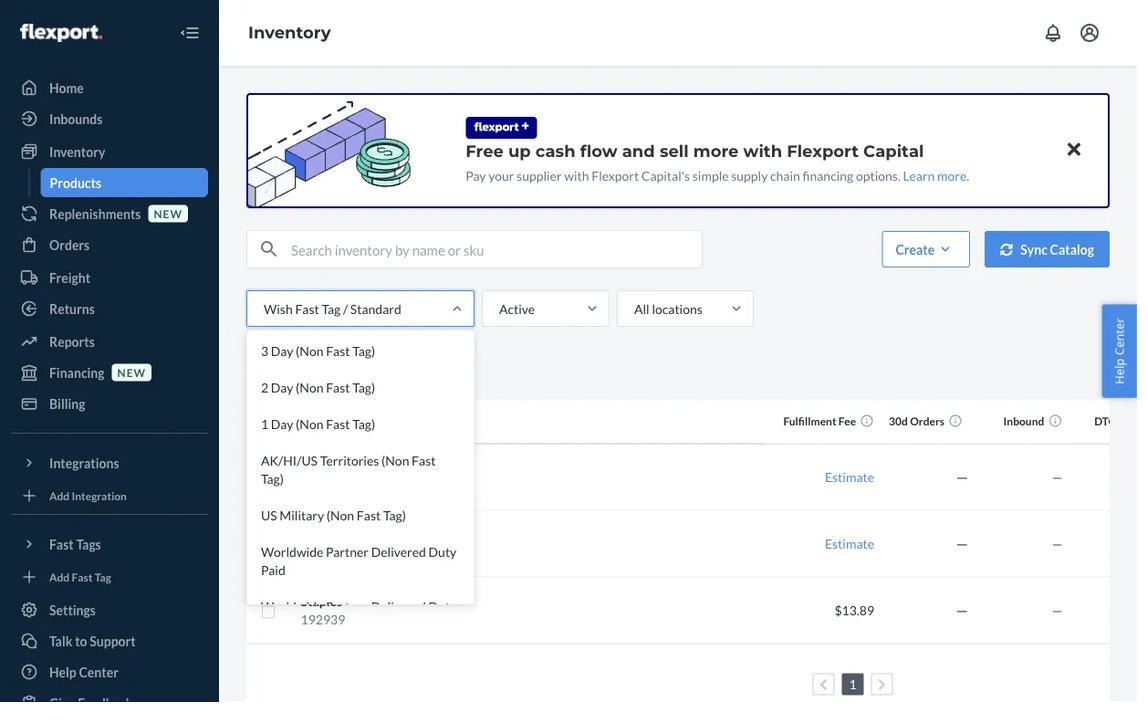 Task type: vqa. For each thing, say whether or not it's contained in the screenshot.
first The Delivered from the bottom
yes



Task type: describe. For each thing, give the bounding box(es) containing it.
pay
[[466, 168, 486, 183]]

catalog
[[1051, 242, 1095, 257]]

1 vertical spatial products
[[258, 365, 308, 381]]

fast tags
[[49, 536, 101, 552]]

reports link
[[11, 327, 208, 356]]

us
[[261, 507, 277, 523]]

0 horizontal spatial products
[[50, 175, 101, 190]]

tag for add
[[95, 570, 111, 583]]

192939
[[301, 612, 345, 627]]

dtc
[[1095, 415, 1116, 428]]

456195588625
[[301, 545, 390, 561]]

chevron left image
[[820, 678, 828, 691]]

fast inside add fast tag link
[[72, 570, 93, 583]]

your
[[489, 168, 514, 183]]

sync catalog
[[1021, 242, 1095, 257]]

30d orders
[[889, 415, 945, 428]]

partner for unpaid
[[326, 599, 369, 614]]

new for replenishments
[[154, 207, 183, 220]]

sync catalog button
[[986, 231, 1110, 268]]

create
[[896, 242, 935, 257]]

(non for ak/hi/us territories (non fast tag)
[[382, 452, 409, 468]]

financing
[[803, 168, 854, 183]]

name
[[301, 415, 330, 428]]

fast tags button
[[11, 530, 208, 559]]

square image for pencil
[[261, 538, 276, 553]]

staples
[[301, 594, 343, 609]]

worldwide for paid
[[261, 544, 324, 559]]

help center inside button
[[1112, 318, 1128, 384]]

unpaid
[[261, 617, 302, 632]]

1 horizontal spatial orders
[[911, 415, 945, 428]]

close navigation image
[[179, 22, 201, 44]]

1 for 1 day (non fast tag)
[[261, 416, 269, 431]]

worldwide for unpaid
[[261, 599, 324, 614]]

all
[[635, 301, 650, 316]]

locations
[[652, 301, 703, 316]]

1 vertical spatial center
[[79, 664, 119, 680]]

tag) for us military (non fast tag)
[[383, 507, 406, 523]]

0 horizontal spatial help
[[49, 664, 77, 680]]

bundles
[[330, 365, 375, 381]]

― for 456195588625
[[956, 536, 969, 552]]

2 day (non fast tag)
[[261, 379, 375, 395]]

1 day (non fast tag)
[[261, 416, 375, 431]]

reports
[[49, 334, 95, 349]]

/
[[343, 301, 348, 316]]

$13.89
[[835, 603, 875, 618]]

staples 192939
[[301, 594, 345, 627]]

integrations button
[[11, 448, 208, 478]]

help center link
[[11, 657, 208, 687]]

integrations
[[49, 455, 119, 471]]

— for 456195588625
[[1053, 536, 1063, 552]]

add fast tag
[[49, 570, 111, 583]]

0 horizontal spatial with
[[565, 168, 590, 183]]

close image
[[1068, 138, 1081, 160]]

0 horizontal spatial inventory
[[49, 144, 105, 159]]

paper
[[301, 460, 335, 476]]

create button
[[882, 231, 971, 268]]

integration
[[72, 489, 127, 502]]

territories
[[320, 452, 379, 468]]

paper 155496664
[[301, 460, 368, 494]]

target standard
[[261, 306, 350, 322]]

capital
[[864, 141, 925, 161]]

0 horizontal spatial orders
[[49, 237, 90, 252]]

paid
[[261, 562, 286, 578]]

fulfillment fee
[[784, 415, 857, 428]]

supply
[[732, 168, 768, 183]]

0 vertical spatial flexport
[[787, 141, 859, 161]]

fast inside ak/hi/us territories (non fast tag)
[[412, 452, 436, 468]]

fast inside fast tags dropdown button
[[49, 536, 74, 552]]

standard right /
[[350, 301, 402, 316]]

inbound
[[1004, 415, 1045, 428]]

estimate link for 155496664
[[825, 469, 875, 485]]

talk to support button
[[11, 626, 208, 656]]

(non for us military (non fast tag)
[[327, 507, 354, 523]]

settings
[[49, 602, 96, 618]]

0 horizontal spatial more
[[694, 141, 739, 161]]

flexport logo image
[[20, 24, 102, 42]]

― for 155496664
[[956, 469, 969, 485]]

returns link
[[11, 294, 208, 323]]

simple
[[693, 168, 729, 183]]

add for add integration
[[49, 489, 70, 502]]

0 vertical spatial inventory link
[[248, 23, 331, 43]]

estimate for 456195588625
[[825, 536, 875, 552]]

inbounds
[[49, 111, 103, 126]]

day for 1
[[271, 416, 293, 431]]

ak/hi/us
[[261, 452, 318, 468]]

returns
[[49, 301, 95, 316]]

wish fast tag / standard
[[264, 301, 402, 316]]

and
[[623, 141, 655, 161]]

sell
[[660, 141, 689, 161]]

155496664
[[301, 479, 368, 494]]

flow
[[581, 141, 618, 161]]

ak/hi/us territories (non fast tag)
[[261, 452, 436, 486]]

options.
[[856, 168, 901, 183]]

delivered for worldwide partner delivered duty unpaid
[[371, 599, 426, 614]]

chain
[[771, 168, 801, 183]]

— for 192939
[[1053, 603, 1063, 618]]

estimate for 155496664
[[825, 469, 875, 485]]

tag) for 2 day (non fast tag)
[[353, 379, 375, 395]]

new for financing
[[117, 366, 146, 379]]

worldwide partner delivered duty unpaid
[[261, 599, 457, 632]]

tag) for ak/hi/us territories (non fast tag)
[[261, 471, 284, 486]]

talk
[[49, 633, 73, 649]]

tag for wish
[[322, 301, 341, 316]]

capital's
[[642, 168, 690, 183]]

.
[[967, 168, 970, 183]]

inbounds link
[[11, 104, 208, 133]]



Task type: locate. For each thing, give the bounding box(es) containing it.
fast left tags
[[49, 536, 74, 552]]

products
[[50, 175, 101, 190], [258, 365, 308, 381]]

1 estimate from the top
[[825, 469, 875, 485]]

estimate link down 'fee'
[[825, 469, 875, 485]]

1 vertical spatial more
[[938, 168, 967, 183]]

tag)
[[353, 343, 375, 358], [353, 379, 375, 395], [353, 416, 375, 431], [261, 471, 284, 486], [383, 507, 406, 523]]

1 vertical spatial ―
[[956, 536, 969, 552]]

1 duty from the top
[[429, 544, 457, 559]]

help center down to
[[49, 664, 119, 680]]

1 vertical spatial estimate link
[[825, 536, 875, 552]]

(non for 3 day (non fast tag)
[[296, 343, 324, 358]]

0 vertical spatial inventory
[[248, 23, 331, 43]]

1 vertical spatial estimate
[[825, 536, 875, 552]]

1 delivered from the top
[[371, 544, 426, 559]]

1 estimate link from the top
[[825, 469, 875, 485]]

0 vertical spatial delivered
[[371, 544, 426, 559]]

with up supply at the top right of page
[[744, 141, 783, 161]]

partner for paid
[[326, 544, 369, 559]]

1 vertical spatial help
[[49, 664, 77, 680]]

1 horizontal spatial flexport
[[787, 141, 859, 161]]

1 horizontal spatial tag
[[322, 301, 341, 316]]

1 vertical spatial 1
[[850, 677, 857, 692]]

products up replenishments
[[50, 175, 101, 190]]

billing
[[49, 396, 85, 411]]

pencil
[[301, 527, 336, 542]]

(non for 2 day (non fast tag)
[[296, 379, 324, 395]]

1 partner from the top
[[326, 544, 369, 559]]

help inside button
[[1112, 358, 1128, 384]]

free up cash flow and sell more with flexport capital pay your supplier with flexport capital's simple supply chain financing options. learn more .
[[466, 141, 970, 183]]

0 vertical spatial help center
[[1112, 318, 1128, 384]]

2 add from the top
[[49, 570, 70, 583]]

chevron right image
[[879, 678, 887, 691]]

sync
[[1021, 242, 1048, 257]]

pencil 456195588625
[[301, 527, 390, 561]]

open notifications image
[[1043, 22, 1065, 44]]

delivered inside worldwide partner delivered duty unpaid
[[371, 599, 426, 614]]

products link
[[41, 168, 208, 197]]

(non
[[296, 343, 324, 358], [296, 379, 324, 395], [296, 416, 324, 431], [382, 452, 409, 468], [327, 507, 354, 523]]

fast up 'territories'
[[326, 416, 350, 431]]

help up dtc fulfi
[[1112, 358, 1128, 384]]

worldwide partner delivered duty paid
[[261, 544, 457, 578]]

0 vertical spatial day
[[271, 343, 293, 358]]

help center
[[1112, 318, 1128, 384], [49, 664, 119, 680]]

center down talk to support
[[79, 664, 119, 680]]

fast up bundles
[[326, 343, 350, 358]]

new down products link at the left
[[154, 207, 183, 220]]

home link
[[11, 73, 208, 102]]

products down 3
[[258, 365, 308, 381]]

active
[[500, 301, 535, 316]]

orders link
[[11, 230, 208, 259]]

0 vertical spatial estimate
[[825, 469, 875, 485]]

orders
[[49, 237, 90, 252], [911, 415, 945, 428]]

Search inventory by name or sku text field
[[291, 231, 702, 268]]

square image up paid
[[261, 538, 276, 553]]

1 vertical spatial —
[[1053, 536, 1063, 552]]

—
[[1053, 469, 1063, 485], [1053, 536, 1063, 552], [1053, 603, 1063, 618]]

delivered down worldwide partner delivered duty paid
[[371, 599, 426, 614]]

3 day (non fast tag)
[[261, 343, 375, 358]]

tag) for 3 day (non fast tag)
[[353, 343, 375, 358]]

add left integration
[[49, 489, 70, 502]]

tag) up 1 day (non fast tag)
[[353, 379, 375, 395]]

1 vertical spatial inventory link
[[11, 137, 208, 166]]

tag) up bundles
[[353, 343, 375, 358]]

add up settings
[[49, 570, 70, 583]]

day for 2
[[271, 379, 293, 395]]

1 horizontal spatial inventory link
[[248, 23, 331, 43]]

0 vertical spatial duty
[[429, 544, 457, 559]]

estimate link for 456195588625
[[825, 536, 875, 552]]

add integration link
[[11, 485, 208, 507]]

0 vertical spatial products
[[50, 175, 101, 190]]

dtc fulfi
[[1095, 415, 1138, 428]]

3 day from the top
[[271, 416, 293, 431]]

freight link
[[11, 263, 208, 292]]

1 horizontal spatial help center
[[1112, 318, 1128, 384]]

0 horizontal spatial new
[[117, 366, 146, 379]]

1 horizontal spatial products
[[258, 365, 308, 381]]

1 vertical spatial partner
[[326, 599, 369, 614]]

2 vertical spatial ―
[[956, 603, 969, 618]]

― for 192939
[[956, 603, 969, 618]]

duty for worldwide partner delivered duty paid
[[429, 544, 457, 559]]

day for 3
[[271, 343, 293, 358]]

new down reports link
[[117, 366, 146, 379]]

with
[[744, 141, 783, 161], [565, 168, 590, 183]]

help center button
[[1103, 304, 1138, 398]]

0 horizontal spatial flexport
[[592, 168, 639, 183]]

(non right 'territories'
[[382, 452, 409, 468]]

square image
[[261, 472, 276, 486]]

up
[[509, 141, 531, 161]]

2 estimate link from the top
[[825, 536, 875, 552]]

fast up pencil 456195588625 on the bottom left of the page
[[357, 507, 381, 523]]

delivered down us military (non fast tag)
[[371, 544, 426, 559]]

1 horizontal spatial help
[[1112, 358, 1128, 384]]

1 vertical spatial delivered
[[371, 599, 426, 614]]

0 vertical spatial orders
[[49, 237, 90, 252]]

square image for staples
[[261, 605, 276, 620]]

2 partner from the top
[[326, 599, 369, 614]]

2 worldwide from the top
[[261, 599, 324, 614]]

(non down 2 day (non fast tag)
[[296, 416, 324, 431]]

inventory link
[[248, 23, 331, 43], [11, 137, 208, 166]]

home
[[49, 80, 84, 95]]

0 vertical spatial ―
[[956, 469, 969, 485]]

more up simple
[[694, 141, 739, 161]]

0 vertical spatial with
[[744, 141, 783, 161]]

―
[[956, 469, 969, 485], [956, 536, 969, 552], [956, 603, 969, 618]]

worldwide up paid
[[261, 544, 324, 559]]

0 vertical spatial estimate link
[[825, 469, 875, 485]]

orders up freight
[[49, 237, 90, 252]]

0 vertical spatial more
[[694, 141, 739, 161]]

0 vertical spatial 1
[[261, 416, 269, 431]]

(non down "target standard"
[[296, 343, 324, 358]]

0 horizontal spatial 1
[[261, 416, 269, 431]]

worldwide inside worldwide partner delivered duty unpaid
[[261, 599, 324, 614]]

center up dtc fulfi
[[1112, 318, 1128, 355]]

flexport up financing
[[787, 141, 859, 161]]

tag) up pencil 456195588625 on the bottom left of the page
[[383, 507, 406, 523]]

fast right 'territories'
[[412, 452, 436, 468]]

3 — from the top
[[1053, 603, 1063, 618]]

0 horizontal spatial center
[[79, 664, 119, 680]]

add integration
[[49, 489, 127, 502]]

tag) inside ak/hi/us territories (non fast tag)
[[261, 471, 284, 486]]

day left name
[[271, 416, 293, 431]]

1 vertical spatial help center
[[49, 664, 119, 680]]

open account menu image
[[1079, 22, 1101, 44]]

(non up name
[[296, 379, 324, 395]]

2 day from the top
[[271, 379, 293, 395]]

fast right wish
[[295, 301, 319, 316]]

estimate down 'fee'
[[825, 469, 875, 485]]

military
[[280, 507, 324, 523]]

1 vertical spatial inventory
[[49, 144, 105, 159]]

1 horizontal spatial new
[[154, 207, 183, 220]]

tag) up 'territories'
[[353, 416, 375, 431]]

billing link
[[11, 389, 208, 418]]

1 day from the top
[[271, 343, 293, 358]]

to
[[75, 633, 87, 649]]

0 horizontal spatial tag
[[95, 570, 111, 583]]

partner down pencil
[[326, 544, 369, 559]]

0 vertical spatial partner
[[326, 544, 369, 559]]

0 vertical spatial help
[[1112, 358, 1128, 384]]

fulfillment
[[784, 415, 837, 428]]

1 vertical spatial with
[[565, 168, 590, 183]]

tag) for 1 day (non fast tag)
[[353, 416, 375, 431]]

2 square image from the top
[[261, 538, 276, 553]]

new
[[154, 207, 183, 220], [117, 366, 146, 379]]

duty inside worldwide partner delivered duty unpaid
[[429, 599, 457, 614]]

0 vertical spatial tag
[[322, 301, 341, 316]]

worldwide
[[261, 544, 324, 559], [261, 599, 324, 614]]

partner inside worldwide partner delivered duty paid
[[326, 544, 369, 559]]

square image
[[261, 415, 276, 430], [261, 538, 276, 553], [261, 605, 276, 620]]

flexport
[[787, 141, 859, 161], [592, 168, 639, 183]]

0 vertical spatial —
[[1053, 469, 1063, 485]]

1 ― from the top
[[956, 469, 969, 485]]

(non for 1 day (non fast tag)
[[296, 416, 324, 431]]

supplier
[[517, 168, 562, 183]]

2
[[261, 379, 269, 395]]

day right 3
[[271, 343, 293, 358]]

1 vertical spatial flexport
[[592, 168, 639, 183]]

day right 2
[[271, 379, 293, 395]]

30d
[[889, 415, 908, 428]]

worldwide inside worldwide partner delivered duty paid
[[261, 544, 324, 559]]

(non inside ak/hi/us territories (non fast tag)
[[382, 452, 409, 468]]

duty for worldwide partner delivered duty unpaid
[[429, 599, 457, 614]]

us military (non fast tag)
[[261, 507, 406, 523]]

1 — from the top
[[1053, 469, 1063, 485]]

orders right 30d
[[911, 415, 945, 428]]

tag) down ak/hi/us
[[261, 471, 284, 486]]

2 vertical spatial day
[[271, 416, 293, 431]]

0 vertical spatial square image
[[261, 415, 276, 430]]

1 vertical spatial add
[[49, 570, 70, 583]]

1 horizontal spatial with
[[744, 141, 783, 161]]

partner inside worldwide partner delivered duty unpaid
[[326, 599, 369, 614]]

1 square image from the top
[[261, 415, 276, 430]]

help center up dtc fulfi
[[1112, 318, 1128, 384]]

talk to support
[[49, 633, 136, 649]]

duty inside worldwide partner delivered duty paid
[[429, 544, 457, 559]]

2 ― from the top
[[956, 536, 969, 552]]

3 square image from the top
[[261, 605, 276, 620]]

0 vertical spatial center
[[1112, 318, 1128, 355]]

1 worldwide from the top
[[261, 544, 324, 559]]

2 estimate from the top
[[825, 536, 875, 552]]

1 vertical spatial day
[[271, 379, 293, 395]]

1 add from the top
[[49, 489, 70, 502]]

2 vertical spatial —
[[1053, 603, 1063, 618]]

help down talk
[[49, 664, 77, 680]]

delivered for worldwide partner delivered duty paid
[[371, 544, 426, 559]]

(non up pencil 456195588625 on the bottom left of the page
[[327, 507, 354, 523]]

1 link
[[846, 677, 861, 692]]

freight
[[49, 270, 90, 285]]

standard up the '3 day (non fast tag)'
[[299, 306, 350, 322]]

more right learn
[[938, 168, 967, 183]]

1 vertical spatial duty
[[429, 599, 457, 614]]

learn more link
[[904, 168, 967, 183]]

tag left /
[[322, 301, 341, 316]]

help
[[1112, 358, 1128, 384], [49, 664, 77, 680]]

1 vertical spatial worldwide
[[261, 599, 324, 614]]

replenishments
[[49, 206, 141, 221]]

0 horizontal spatial help center
[[49, 664, 119, 680]]

— for 155496664
[[1053, 469, 1063, 485]]

0 horizontal spatial inventory link
[[11, 137, 208, 166]]

2 delivered from the top
[[371, 599, 426, 614]]

duty
[[429, 544, 457, 559], [429, 599, 457, 614]]

wish
[[264, 301, 293, 316]]

2 — from the top
[[1053, 536, 1063, 552]]

1 horizontal spatial more
[[938, 168, 967, 183]]

fee
[[839, 415, 857, 428]]

sync alt image
[[1001, 243, 1014, 256]]

1 right the chevron left icon
[[850, 677, 857, 692]]

delivered inside worldwide partner delivered duty paid
[[371, 544, 426, 559]]

2 duty from the top
[[429, 599, 457, 614]]

estimate link up $13.89 on the right bottom of the page
[[825, 536, 875, 552]]

support
[[90, 633, 136, 649]]

1 vertical spatial orders
[[911, 415, 945, 428]]

worldwide up unpaid
[[261, 599, 324, 614]]

estimate link
[[825, 469, 875, 485], [825, 536, 875, 552]]

flexport down flow
[[592, 168, 639, 183]]

tag
[[322, 301, 341, 316], [95, 570, 111, 583]]

1 vertical spatial square image
[[261, 538, 276, 553]]

3
[[261, 343, 269, 358]]

add
[[49, 489, 70, 502], [49, 570, 70, 583]]

cash
[[536, 141, 576, 161]]

1 vertical spatial tag
[[95, 570, 111, 583]]

1
[[261, 416, 269, 431], [850, 677, 857, 692]]

1 horizontal spatial 1
[[850, 677, 857, 692]]

1 for 1
[[850, 677, 857, 692]]

0 vertical spatial new
[[154, 207, 183, 220]]

all locations
[[635, 301, 703, 316]]

fast down tags
[[72, 570, 93, 583]]

with down 'cash'
[[565, 168, 590, 183]]

target
[[261, 306, 297, 322]]

0 vertical spatial add
[[49, 489, 70, 502]]

square image down paid
[[261, 605, 276, 620]]

1 down 2
[[261, 416, 269, 431]]

1 horizontal spatial center
[[1112, 318, 1128, 355]]

0 vertical spatial worldwide
[[261, 544, 324, 559]]

financing
[[49, 365, 105, 380]]

more
[[694, 141, 739, 161], [938, 168, 967, 183]]

estimate up $13.89 on the right bottom of the page
[[825, 536, 875, 552]]

estimate
[[825, 469, 875, 485], [825, 536, 875, 552]]

tag down fast tags dropdown button
[[95, 570, 111, 583]]

learn
[[904, 168, 935, 183]]

3 ― from the top
[[956, 603, 969, 618]]

square image down 2
[[261, 415, 276, 430]]

partner down worldwide partner delivered duty paid
[[326, 599, 369, 614]]

day
[[271, 343, 293, 358], [271, 379, 293, 395], [271, 416, 293, 431]]

add for add fast tag
[[49, 570, 70, 583]]

1 horizontal spatial inventory
[[248, 23, 331, 43]]

2 vertical spatial square image
[[261, 605, 276, 620]]

center inside button
[[1112, 318, 1128, 355]]

add fast tag link
[[11, 566, 208, 588]]

fast up name
[[326, 379, 350, 395]]

fulfi
[[1118, 415, 1138, 428]]

1 vertical spatial new
[[117, 366, 146, 379]]



